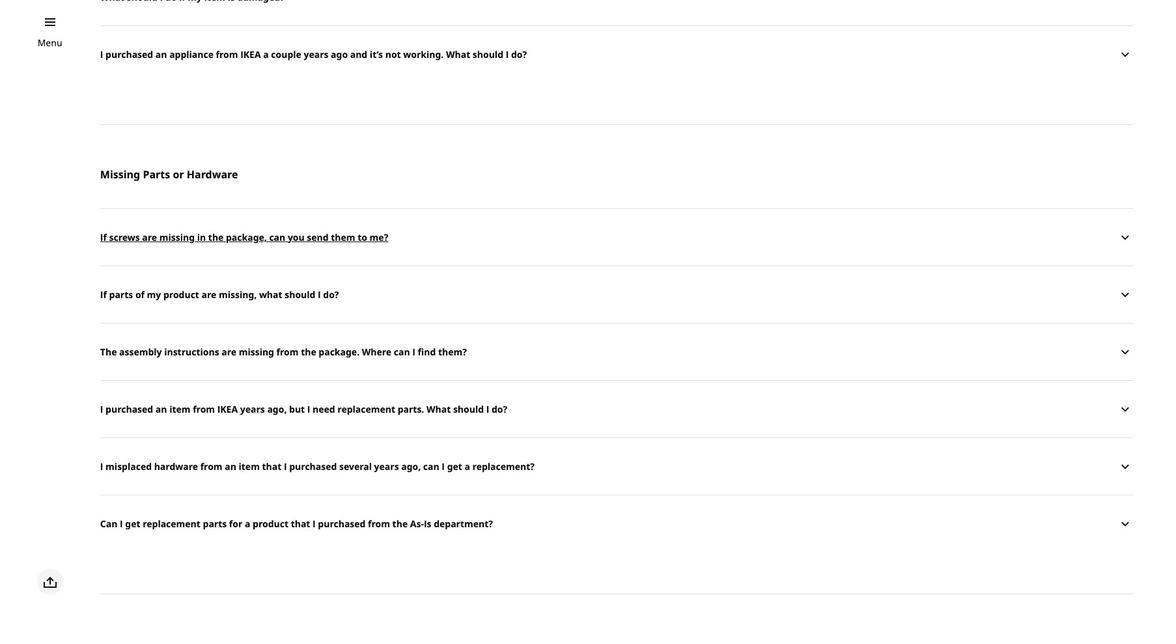 Task type: describe. For each thing, give the bounding box(es) containing it.
you
[[288, 231, 305, 243]]

2 vertical spatial the
[[393, 518, 408, 530]]

can
[[100, 518, 118, 530]]

an for appliance
[[156, 48, 167, 60]]

purchased up misplaced
[[106, 403, 153, 415]]

them
[[331, 231, 355, 243]]

0 vertical spatial get
[[447, 460, 462, 473]]

2 vertical spatial an
[[225, 460, 236, 473]]

0 vertical spatial the
[[208, 231, 224, 243]]

working.
[[403, 48, 444, 60]]

1 vertical spatial that
[[291, 518, 310, 530]]

purchased left appliance
[[106, 48, 153, 60]]

where
[[362, 346, 392, 358]]

are inside "dropdown button"
[[202, 288, 217, 301]]

if screws are missing in the package, can you send them to me?
[[100, 231, 389, 243]]

1 horizontal spatial item
[[239, 460, 260, 473]]

ago
[[331, 48, 348, 60]]

parts inside "dropdown button"
[[109, 288, 133, 301]]

a for from
[[245, 518, 250, 530]]

i purchased an item from ikea years ago, but i need replacement parts. what should i do?
[[100, 403, 508, 415]]

from left as-
[[368, 518, 390, 530]]

1 horizontal spatial ago,
[[401, 460, 421, 473]]

an for item
[[156, 403, 167, 415]]

should inside "dropdown button"
[[285, 288, 316, 301]]

or
[[173, 167, 184, 182]]

my
[[147, 288, 161, 301]]

department?
[[434, 518, 493, 530]]

years inside i purchased an appliance from ikea a couple years ago and it's not working. what should i do? dropdown button
[[304, 48, 329, 60]]

a inside i misplaced hardware from an item that i purchased several years ago, can i get a replacement? dropdown button
[[465, 460, 470, 473]]

from right appliance
[[216, 48, 238, 60]]

missing,
[[219, 288, 257, 301]]

0 vertical spatial can
[[269, 231, 286, 243]]

missing parts or hardware
[[100, 167, 238, 182]]

1 vertical spatial what
[[427, 403, 451, 415]]

from down instructions
[[193, 403, 215, 415]]

if for if screws are missing in the package, can you send them to me?
[[100, 231, 107, 243]]

misplaced
[[106, 460, 152, 473]]

menu button
[[38, 36, 62, 50]]

0 vertical spatial item
[[169, 403, 191, 415]]

do? inside "dropdown button"
[[323, 288, 339, 301]]

for
[[229, 518, 243, 530]]

from right 'hardware'
[[200, 460, 223, 473]]

0 vertical spatial missing
[[159, 231, 195, 243]]

ikea for a
[[241, 48, 261, 60]]

need
[[313, 403, 335, 415]]

0 vertical spatial ago,
[[267, 403, 287, 415]]

1 vertical spatial replacement
[[143, 518, 201, 530]]

i misplaced hardware from an item that i purchased several years ago, can i get a replacement? button
[[100, 438, 1134, 495]]

if parts of my product are missing, what should i do?
[[100, 288, 339, 301]]

i inside "dropdown button"
[[318, 288, 321, 301]]

1 vertical spatial get
[[125, 518, 140, 530]]

1 horizontal spatial missing
[[239, 346, 274, 358]]

2 horizontal spatial do?
[[511, 48, 527, 60]]

1 horizontal spatial do?
[[492, 403, 508, 415]]

2 horizontal spatial are
[[222, 346, 237, 358]]

purchased down several
[[318, 518, 366, 530]]

replacement?
[[473, 460, 535, 473]]

can i get replacement parts for a product that i purchased from the as-is department?
[[100, 518, 493, 530]]

the assembly instructions are missing from the package. where can i find them?
[[100, 346, 467, 358]]

send
[[307, 231, 329, 243]]

the
[[100, 346, 117, 358]]



Task type: vqa. For each thing, say whether or not it's contained in the screenshot.
middle 'can'
yes



Task type: locate. For each thing, give the bounding box(es) containing it.
parts left the for
[[203, 518, 227, 530]]

missing
[[159, 231, 195, 243], [239, 346, 274, 358]]

is
[[424, 518, 432, 530]]

years inside i misplaced hardware from an item that i purchased several years ago, can i get a replacement? dropdown button
[[374, 460, 399, 473]]

1 vertical spatial if
[[100, 288, 107, 301]]

0 horizontal spatial a
[[245, 518, 250, 530]]

appliance
[[169, 48, 214, 60]]

0 horizontal spatial product
[[164, 288, 199, 301]]

1 horizontal spatial parts
[[203, 518, 227, 530]]

hardware
[[154, 460, 198, 473]]

2 horizontal spatial the
[[393, 518, 408, 530]]

couple
[[271, 48, 302, 60]]

1 horizontal spatial replacement
[[338, 403, 396, 415]]

me?
[[370, 231, 389, 243]]

are
[[142, 231, 157, 243], [202, 288, 217, 301], [222, 346, 237, 358]]

0 vertical spatial replacement
[[338, 403, 396, 415]]

1 horizontal spatial product
[[253, 518, 289, 530]]

ikea
[[241, 48, 261, 60], [217, 403, 238, 415]]

to
[[358, 231, 367, 243]]

1 vertical spatial a
[[465, 460, 470, 473]]

that up can i get replacement parts for a product that i purchased from the as-is department?
[[262, 460, 282, 473]]

1 vertical spatial the
[[301, 346, 316, 358]]

0 vertical spatial should
[[473, 48, 504, 60]]

in
[[197, 231, 206, 243]]

2 if from the top
[[100, 288, 107, 301]]

parts
[[143, 167, 170, 182]]

if
[[100, 231, 107, 243], [100, 288, 107, 301]]

1 horizontal spatial a
[[263, 48, 269, 60]]

a left the replacement?
[[465, 460, 470, 473]]

1 vertical spatial ago,
[[401, 460, 421, 473]]

0 horizontal spatial do?
[[323, 288, 339, 301]]

are right 'screws'
[[142, 231, 157, 243]]

1 horizontal spatial are
[[202, 288, 217, 301]]

0 horizontal spatial can
[[269, 231, 286, 243]]

1 vertical spatial can
[[394, 346, 410, 358]]

i misplaced hardware from an item that i purchased several years ago, can i get a replacement?
[[100, 460, 535, 473]]

should right what
[[285, 288, 316, 301]]

hardware
[[187, 167, 238, 182]]

1 vertical spatial should
[[285, 288, 316, 301]]

package,
[[226, 231, 267, 243]]

a inside i purchased an appliance from ikea a couple years ago and it's not working. what should i do? dropdown button
[[263, 48, 269, 60]]

1 vertical spatial years
[[240, 403, 265, 415]]

product right my on the top left of the page
[[164, 288, 199, 301]]

product
[[164, 288, 199, 301], [253, 518, 289, 530]]

the left package.
[[301, 346, 316, 358]]

a inside dropdown button
[[245, 518, 250, 530]]

i
[[100, 48, 103, 60], [506, 48, 509, 60], [318, 288, 321, 301], [413, 346, 416, 358], [100, 403, 103, 415], [307, 403, 310, 415], [486, 403, 490, 415], [100, 460, 103, 473], [284, 460, 287, 473], [442, 460, 445, 473], [120, 518, 123, 530], [313, 518, 316, 530]]

0 horizontal spatial ikea
[[217, 403, 238, 415]]

0 vertical spatial ikea
[[241, 48, 261, 60]]

0 vertical spatial if
[[100, 231, 107, 243]]

a right the for
[[245, 518, 250, 530]]

replacement down 'hardware'
[[143, 518, 201, 530]]

years
[[304, 48, 329, 60], [240, 403, 265, 415], [374, 460, 399, 473]]

0 vertical spatial an
[[156, 48, 167, 60]]

2 vertical spatial can
[[423, 460, 440, 473]]

an left appliance
[[156, 48, 167, 60]]

0 vertical spatial that
[[262, 460, 282, 473]]

missing down what
[[239, 346, 274, 358]]

should right working. on the left of the page
[[473, 48, 504, 60]]

parts left of
[[109, 288, 133, 301]]

should right parts.
[[453, 403, 484, 415]]

from left package.
[[277, 346, 299, 358]]

i purchased an item from ikea years ago, but i need replacement parts. what should i do? button
[[100, 381, 1134, 438]]

1 vertical spatial do?
[[323, 288, 339, 301]]

2 horizontal spatial a
[[465, 460, 470, 473]]

are left missing,
[[202, 288, 217, 301]]

can left find
[[394, 346, 410, 358]]

if inside dropdown button
[[100, 231, 107, 243]]

a for it's
[[263, 48, 269, 60]]

instructions
[[164, 346, 219, 358]]

i purchased an appliance from ikea a couple years ago and it's not working. what should i do? button
[[100, 25, 1134, 83]]

can i get replacement parts for a product that i purchased from the as-is department? button
[[100, 495, 1134, 553]]

0 vertical spatial do?
[[511, 48, 527, 60]]

years left but
[[240, 403, 265, 415]]

the assembly instructions are missing from the package. where can i find them? button
[[100, 323, 1134, 381]]

get right can at the bottom of the page
[[125, 518, 140, 530]]

it's
[[370, 48, 383, 60]]

2 vertical spatial do?
[[492, 403, 508, 415]]

item
[[169, 403, 191, 415], [239, 460, 260, 473]]

what right working. on the left of the page
[[446, 48, 471, 60]]

1 horizontal spatial can
[[394, 346, 410, 358]]

should
[[473, 48, 504, 60], [285, 288, 316, 301], [453, 403, 484, 415]]

if parts of my product are missing, what should i do? button
[[100, 266, 1134, 323]]

parts.
[[398, 403, 424, 415]]

0 horizontal spatial missing
[[159, 231, 195, 243]]

get
[[447, 460, 462, 473], [125, 518, 140, 530]]

1 vertical spatial ikea
[[217, 403, 238, 415]]

an right 'hardware'
[[225, 460, 236, 473]]

1 if from the top
[[100, 231, 107, 243]]

if left of
[[100, 288, 107, 301]]

what right parts.
[[427, 403, 451, 415]]

can
[[269, 231, 286, 243], [394, 346, 410, 358], [423, 460, 440, 473]]

product inside "dropdown button"
[[164, 288, 199, 301]]

0 horizontal spatial get
[[125, 518, 140, 530]]

2 horizontal spatial can
[[423, 460, 440, 473]]

the
[[208, 231, 224, 243], [301, 346, 316, 358], [393, 518, 408, 530]]

1 vertical spatial are
[[202, 288, 217, 301]]

purchased
[[106, 48, 153, 60], [106, 403, 153, 415], [289, 460, 337, 473], [318, 518, 366, 530]]

of
[[135, 288, 145, 301]]

the right in
[[208, 231, 224, 243]]

find
[[418, 346, 436, 358]]

several
[[339, 460, 372, 473]]

package.
[[319, 346, 360, 358]]

can up is
[[423, 460, 440, 473]]

product right the for
[[253, 518, 289, 530]]

ago,
[[267, 403, 287, 415], [401, 460, 421, 473]]

but
[[289, 403, 305, 415]]

are right instructions
[[222, 346, 237, 358]]

product inside dropdown button
[[253, 518, 289, 530]]

a
[[263, 48, 269, 60], [465, 460, 470, 473], [245, 518, 250, 530]]

0 vertical spatial a
[[263, 48, 269, 60]]

ago, right several
[[401, 460, 421, 473]]

0 vertical spatial what
[[446, 48, 471, 60]]

1 vertical spatial item
[[239, 460, 260, 473]]

0 vertical spatial years
[[304, 48, 329, 60]]

an
[[156, 48, 167, 60], [156, 403, 167, 415], [225, 460, 236, 473]]

0 horizontal spatial ago,
[[267, 403, 287, 415]]

0 vertical spatial are
[[142, 231, 157, 243]]

the left as-
[[393, 518, 408, 530]]

2 vertical spatial a
[[245, 518, 250, 530]]

1 horizontal spatial ikea
[[241, 48, 261, 60]]

years inside i purchased an item from ikea years ago, but i need replacement parts. what should i do? dropdown button
[[240, 403, 265, 415]]

0 horizontal spatial years
[[240, 403, 265, 415]]

item up 'hardware'
[[169, 403, 191, 415]]

do?
[[511, 48, 527, 60], [323, 288, 339, 301], [492, 403, 508, 415]]

1 vertical spatial missing
[[239, 346, 274, 358]]

1 vertical spatial product
[[253, 518, 289, 530]]

ago, left but
[[267, 403, 287, 415]]

assembly
[[119, 346, 162, 358]]

2 vertical spatial should
[[453, 403, 484, 415]]

1 horizontal spatial that
[[291, 518, 310, 530]]

years right several
[[374, 460, 399, 473]]

1 horizontal spatial get
[[447, 460, 462, 473]]

0 horizontal spatial are
[[142, 231, 157, 243]]

1 vertical spatial an
[[156, 403, 167, 415]]

replacement
[[338, 403, 396, 415], [143, 518, 201, 530]]

2 vertical spatial are
[[222, 346, 237, 358]]

if for if parts of my product are missing, what should i do?
[[100, 288, 107, 301]]

and
[[350, 48, 368, 60]]

0 vertical spatial product
[[164, 288, 199, 301]]

purchased left several
[[289, 460, 337, 473]]

if inside "dropdown button"
[[100, 288, 107, 301]]

i purchased an appliance from ikea a couple years ago and it's not working. what should i do?
[[100, 48, 527, 60]]

what
[[259, 288, 283, 301]]

screws
[[109, 231, 140, 243]]

not
[[386, 48, 401, 60]]

a left couple at the left
[[263, 48, 269, 60]]

them?
[[438, 346, 467, 358]]

menu
[[38, 36, 62, 49]]

missing left in
[[159, 231, 195, 243]]

what
[[446, 48, 471, 60], [427, 403, 451, 415]]

years left ago
[[304, 48, 329, 60]]

from
[[216, 48, 238, 60], [277, 346, 299, 358], [193, 403, 215, 415], [200, 460, 223, 473], [368, 518, 390, 530]]

can left you
[[269, 231, 286, 243]]

missing
[[100, 167, 140, 182]]

0 horizontal spatial replacement
[[143, 518, 201, 530]]

1 horizontal spatial years
[[304, 48, 329, 60]]

parts inside dropdown button
[[203, 518, 227, 530]]

1 vertical spatial parts
[[203, 518, 227, 530]]

0 horizontal spatial that
[[262, 460, 282, 473]]

2 vertical spatial years
[[374, 460, 399, 473]]

item up the for
[[239, 460, 260, 473]]

parts
[[109, 288, 133, 301], [203, 518, 227, 530]]

that down i misplaced hardware from an item that i purchased several years ago, can i get a replacement?
[[291, 518, 310, 530]]

1 horizontal spatial the
[[301, 346, 316, 358]]

0 horizontal spatial parts
[[109, 288, 133, 301]]

if screws are missing in the package, can you send them to me? button
[[100, 209, 1134, 266]]

get left the replacement?
[[447, 460, 462, 473]]

replacement right the need
[[338, 403, 396, 415]]

that
[[262, 460, 282, 473], [291, 518, 310, 530]]

0 vertical spatial parts
[[109, 288, 133, 301]]

ikea for years
[[217, 403, 238, 415]]

as-
[[410, 518, 424, 530]]

an up 'hardware'
[[156, 403, 167, 415]]

0 horizontal spatial the
[[208, 231, 224, 243]]

2 horizontal spatial years
[[374, 460, 399, 473]]

0 horizontal spatial item
[[169, 403, 191, 415]]

if left 'screws'
[[100, 231, 107, 243]]



